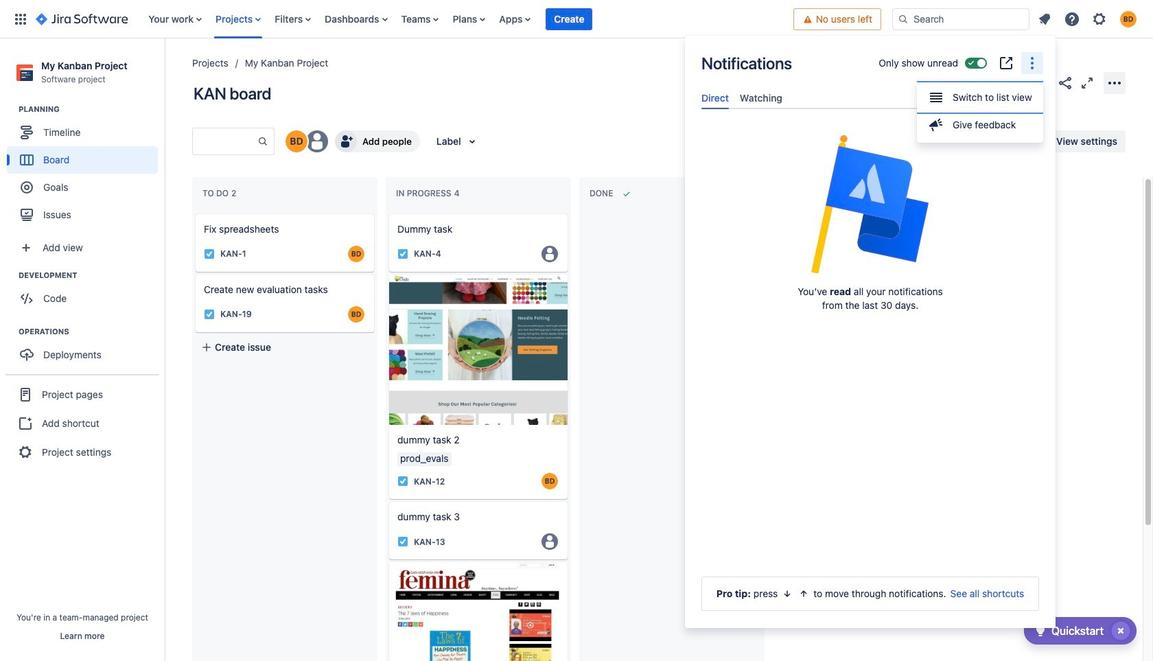 Task type: locate. For each thing, give the bounding box(es) containing it.
search image
[[898, 13, 909, 24]]

1 vertical spatial task image
[[398, 537, 409, 548]]

task image for create issue icon
[[204, 249, 215, 260]]

tab list
[[696, 87, 1045, 109]]

primary element
[[8, 0, 794, 38]]

2 heading from the top
[[19, 270, 164, 281]]

heading for group associated with operations icon
[[19, 326, 164, 337]]

1 horizontal spatial list
[[1033, 7, 1145, 31]]

operations image
[[2, 324, 19, 340]]

1 heading from the top
[[19, 104, 164, 115]]

banner
[[0, 0, 1154, 38]]

group for development "image"
[[7, 270, 164, 317]]

3 heading from the top
[[19, 326, 164, 337]]

list
[[142, 0, 794, 38], [1033, 7, 1145, 31]]

sidebar element
[[0, 38, 165, 661]]

task image
[[204, 249, 215, 260], [398, 249, 409, 260], [204, 309, 215, 320]]

None search field
[[893, 8, 1030, 30]]

help image
[[1064, 11, 1081, 27]]

sidebar navigation image
[[150, 55, 180, 82]]

appswitcher icon image
[[12, 11, 29, 27]]

list item
[[546, 0, 593, 38]]

heading
[[19, 104, 164, 115], [19, 270, 164, 281], [19, 326, 164, 337]]

import image
[[872, 133, 889, 150]]

create issue image
[[380, 205, 396, 221]]

0 vertical spatial heading
[[19, 104, 164, 115]]

jira software image
[[36, 11, 128, 27], [36, 11, 128, 27]]

0 vertical spatial task image
[[398, 476, 409, 487]]

2 vertical spatial heading
[[19, 326, 164, 337]]

Search this board text field
[[193, 129, 258, 154]]

heading for development "image" group
[[19, 270, 164, 281]]

dialog
[[685, 36, 1056, 628]]

add people image
[[338, 133, 354, 150]]

1 vertical spatial heading
[[19, 270, 164, 281]]

notifications image
[[1037, 11, 1053, 27]]

task image
[[398, 476, 409, 487], [398, 537, 409, 548]]

dismiss quickstart image
[[1110, 620, 1132, 642]]

group
[[917, 80, 1044, 143], [7, 104, 164, 233], [7, 270, 164, 317], [7, 326, 164, 373], [5, 374, 159, 472]]

tab panel
[[696, 109, 1045, 122]]

create issue image
[[186, 205, 203, 221]]

check image
[[1033, 623, 1049, 639]]

enter full screen image
[[1080, 75, 1096, 91]]

arrow down image
[[782, 589, 793, 600]]



Task type: describe. For each thing, give the bounding box(es) containing it.
group for planning icon at the top left of the page
[[7, 104, 164, 233]]

development image
[[2, 267, 19, 284]]

open notifications in a new tab image
[[999, 55, 1015, 71]]

planning image
[[2, 101, 19, 118]]

heading for group for planning icon at the top left of the page
[[19, 104, 164, 115]]

1 task image from the top
[[398, 476, 409, 487]]

more image
[[1025, 55, 1041, 71]]

goal image
[[21, 181, 33, 194]]

0 horizontal spatial list
[[142, 0, 794, 38]]

to do element
[[203, 188, 239, 199]]

more actions image
[[1107, 75, 1124, 91]]

in progress element
[[396, 188, 463, 199]]

2 task image from the top
[[398, 537, 409, 548]]

task image for create issue image at the left top
[[398, 249, 409, 260]]

group for operations icon
[[7, 326, 164, 373]]

your profile and settings image
[[1121, 11, 1137, 27]]

star kan board image
[[1036, 75, 1052, 91]]

Search field
[[893, 8, 1030, 30]]

arrow up image
[[799, 589, 810, 600]]

settings image
[[1092, 11, 1108, 27]]



Task type: vqa. For each thing, say whether or not it's contained in the screenshot.
Hide message 'image'
no



